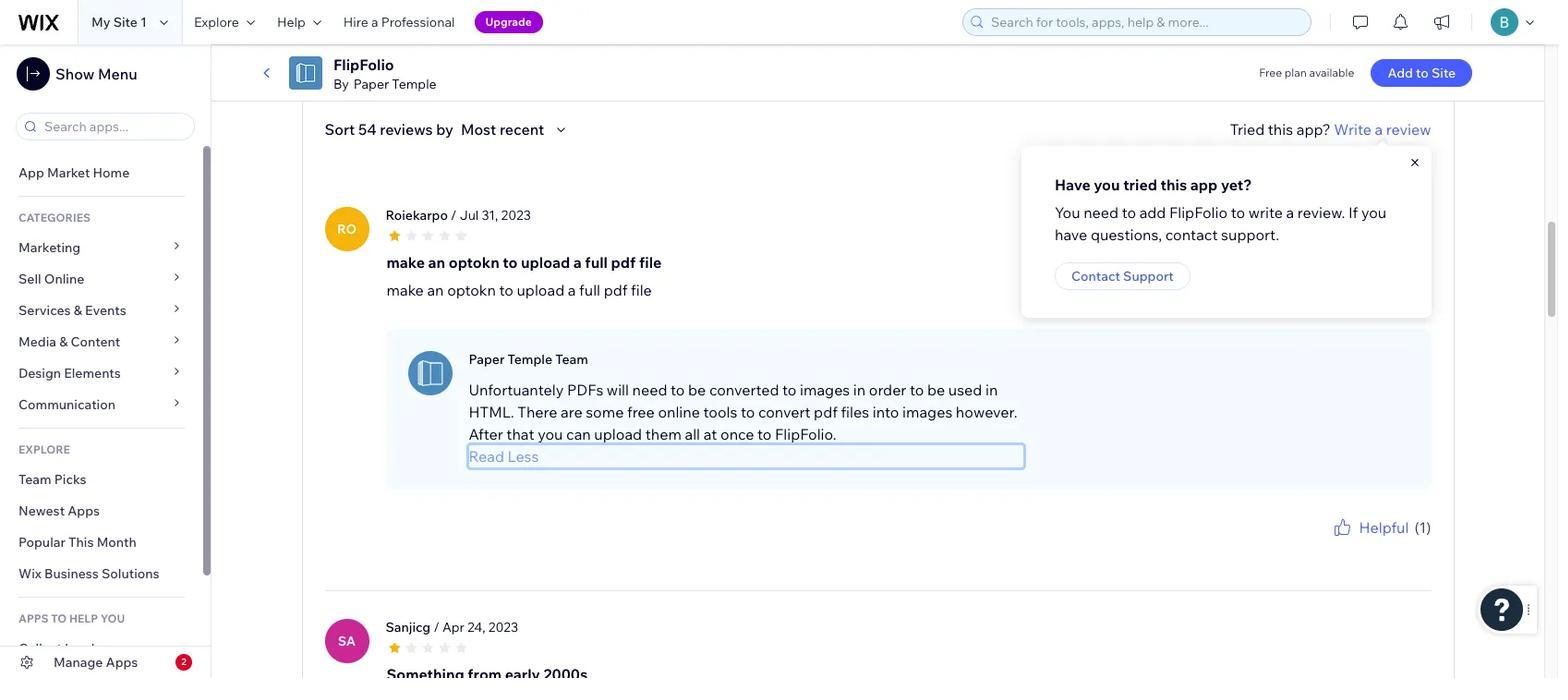 Task type: describe. For each thing, give the bounding box(es) containing it.
design elements
[[18, 365, 121, 382]]

sidebar element
[[0, 44, 212, 678]]

your
[[1358, 538, 1381, 552]]

upload inside unfortuantely pdfs will need to be converted to images in order to be used in html. there are some free online tools to convert pdf files into images however. after that you can upload them all at once to flipfolio. read less
[[595, 425, 642, 443]]

to up paper temple team on the bottom
[[499, 281, 514, 299]]

0 vertical spatial this
[[1269, 120, 1294, 138]]

paper inside flipfolio by paper temple
[[354, 76, 389, 92]]

communication link
[[0, 389, 203, 420]]

marketing
[[18, 239, 81, 256]]

app?
[[1297, 120, 1331, 138]]

by
[[334, 76, 349, 92]]

0 vertical spatial full
[[585, 253, 608, 271]]

there
[[518, 403, 558, 421]]

you left tried
[[1095, 176, 1121, 194]]

media
[[18, 334, 56, 350]]

at
[[704, 425, 718, 443]]

roiekarpo / jul 31, 2023
[[386, 207, 531, 223]]

free
[[1260, 66, 1283, 79]]

are
[[561, 403, 583, 421]]

0 horizontal spatial images
[[800, 380, 850, 399]]

most recent button
[[461, 118, 572, 140]]

apps for newest apps
[[68, 503, 100, 519]]

support.
[[1222, 225, 1280, 244]]

(based on 54 reviews)
[[324, 26, 474, 45]]

flipfolio.
[[775, 425, 837, 443]]

once
[[721, 425, 755, 443]]

31,
[[482, 207, 499, 223]]

a inside have you tried this app yet? you need to add flipfolio to write a review. if you have questions, contact support.
[[1287, 203, 1295, 222]]

for
[[1341, 538, 1356, 552]]

app
[[18, 165, 44, 181]]

month
[[97, 534, 137, 551]]

menu
[[98, 65, 137, 83]]

to right order
[[910, 380, 925, 399]]

professional
[[381, 14, 455, 30]]

jul
[[460, 207, 479, 223]]

show menu
[[55, 65, 137, 83]]

flipfolio by paper temple
[[334, 55, 437, 92]]

used
[[949, 380, 983, 399]]

media & content link
[[0, 326, 203, 358]]

my site 1
[[91, 14, 147, 30]]

1 in from the left
[[854, 380, 866, 399]]

make an optokn to upload a full pdf file make an optokn to upload a full pdf file
[[387, 253, 662, 299]]

1 vertical spatial pdf
[[604, 281, 628, 299]]

(1)
[[1415, 518, 1432, 537]]

into
[[873, 403, 900, 421]]

review.
[[1298, 203, 1346, 222]]

1
[[141, 14, 147, 30]]

write
[[1249, 203, 1284, 222]]

to down converted
[[741, 403, 755, 421]]

manage apps
[[54, 654, 138, 671]]

add to site button
[[1372, 59, 1473, 87]]

marketing link
[[0, 232, 203, 263]]

& for events
[[74, 302, 82, 319]]

to up online
[[671, 380, 685, 399]]

order
[[869, 380, 907, 399]]

you
[[1055, 203, 1081, 222]]

can
[[567, 425, 591, 443]]

flipfolio inside flipfolio by paper temple
[[334, 55, 394, 74]]

1 horizontal spatial temple
[[508, 351, 553, 367]]

0 vertical spatial pdf
[[611, 253, 636, 271]]

1 vertical spatial upload
[[517, 281, 565, 299]]

market
[[47, 165, 90, 181]]

to up questions,
[[1123, 203, 1137, 222]]

tried
[[1231, 120, 1265, 138]]

online
[[658, 403, 700, 421]]

home
[[93, 165, 130, 181]]

upgrade
[[486, 15, 532, 29]]

flipfolio logo image
[[289, 56, 323, 90]]

you
[[100, 612, 125, 626]]

flipfolio inside have you tried this app yet? you need to add flipfolio to write a review. if you have questions, contact support.
[[1170, 203, 1228, 222]]

unfortuantely
[[469, 380, 564, 399]]

business
[[44, 566, 99, 582]]

this
[[68, 534, 94, 551]]

ro
[[337, 221, 357, 237]]

1 vertical spatial an
[[427, 281, 444, 299]]

helpful button
[[1332, 516, 1410, 538]]

write
[[1335, 120, 1372, 138]]

1 vertical spatial 54
[[358, 120, 377, 138]]

manage
[[54, 654, 103, 671]]

sanjicg / apr 24, 2023
[[386, 619, 519, 635]]

write a review button
[[1335, 118, 1432, 140]]

converted
[[710, 380, 779, 399]]

2 in from the left
[[986, 380, 998, 399]]

1 vertical spatial paper
[[469, 351, 505, 367]]

0 vertical spatial file
[[639, 253, 662, 271]]

to up "convert"
[[783, 380, 797, 399]]

helpful
[[1360, 518, 1410, 537]]

to inside add to site 'button'
[[1417, 65, 1430, 81]]

plan
[[1285, 66, 1308, 79]]

sort 54 reviews by
[[325, 120, 454, 138]]

paper temple team
[[469, 351, 589, 367]]

them
[[646, 425, 682, 443]]

apps for manage apps
[[106, 654, 138, 671]]

after
[[469, 425, 503, 443]]

1 be from the left
[[689, 380, 706, 399]]

communication
[[18, 396, 118, 413]]

help button
[[266, 0, 332, 44]]

feedback
[[1384, 538, 1432, 552]]

need inside unfortuantely pdfs will need to be converted to images in order to be used in html. there are some free online tools to convert pdf files into images however. after that you can upload them all at once to flipfolio. read less
[[633, 380, 668, 399]]

app market home
[[18, 165, 130, 181]]

apr
[[443, 619, 465, 635]]

thank you for your feedback
[[1285, 538, 1432, 552]]

you left for
[[1320, 538, 1339, 552]]

& for content
[[59, 334, 68, 350]]

you inside unfortuantely pdfs will need to be converted to images in order to be used in html. there are some free online tools to convert pdf files into images however. after that you can upload them all at once to flipfolio. read less
[[538, 425, 563, 443]]



Task type: vqa. For each thing, say whether or not it's contained in the screenshot.
order
yes



Task type: locate. For each thing, give the bounding box(es) containing it.
/ left apr
[[434, 619, 440, 635]]

& inside services & events link
[[74, 302, 82, 319]]

0 vertical spatial images
[[800, 380, 850, 399]]

free
[[627, 403, 655, 421]]

2 vertical spatial upload
[[595, 425, 642, 443]]

newest apps
[[18, 503, 100, 519]]

picks
[[54, 471, 87, 488]]

2023 right 24,
[[489, 619, 519, 635]]

leads
[[65, 640, 101, 657]]

19
[[1443, 36, 1455, 50]]

solutions
[[102, 566, 160, 582]]

0 vertical spatial paper
[[354, 76, 389, 92]]

to right add
[[1417, 65, 1430, 81]]

& left events
[[74, 302, 82, 319]]

apps up this
[[68, 503, 100, 519]]

show menu button
[[17, 57, 137, 91]]

roiekarpo
[[386, 207, 448, 223]]

0 vertical spatial flipfolio
[[334, 55, 394, 74]]

read less button
[[469, 445, 1024, 467]]

1 horizontal spatial be
[[928, 380, 946, 399]]

hire a professional
[[344, 14, 455, 30]]

0 vertical spatial an
[[428, 253, 446, 271]]

1 horizontal spatial team
[[556, 351, 589, 367]]

0 horizontal spatial be
[[689, 380, 706, 399]]

apps
[[18, 612, 49, 626]]

site left 1
[[113, 14, 138, 30]]

collect leads
[[18, 640, 101, 657]]

this left app
[[1161, 176, 1188, 194]]

in up 'files'
[[854, 380, 866, 399]]

0 vertical spatial make
[[387, 253, 425, 271]]

pdf inside unfortuantely pdfs will need to be converted to images in order to be used in html. there are some free online tools to convert pdf files into images however. after that you can upload them all at once to flipfolio. read less
[[814, 403, 838, 421]]

1 vertical spatial make
[[387, 281, 424, 299]]

team picks
[[18, 471, 87, 488]]

1 horizontal spatial site
[[1432, 65, 1457, 81]]

0 horizontal spatial temple
[[392, 76, 437, 92]]

you
[[1095, 176, 1121, 194], [1362, 203, 1387, 222], [538, 425, 563, 443], [1320, 538, 1339, 552]]

1 horizontal spatial paper
[[469, 351, 505, 367]]

0 horizontal spatial 54
[[358, 120, 377, 138]]

pdf
[[611, 253, 636, 271], [604, 281, 628, 299], [814, 403, 838, 421]]

1 vertical spatial optokn
[[447, 281, 496, 299]]

have
[[1055, 225, 1088, 244]]

you right if
[[1362, 203, 1387, 222]]

2023 right 31,
[[501, 207, 531, 223]]

temple inside flipfolio by paper temple
[[392, 76, 437, 92]]

/ for / jul 31, 2023
[[451, 207, 457, 223]]

full
[[585, 253, 608, 271], [580, 281, 601, 299]]

site down 19
[[1432, 65, 1457, 81]]

54 right sort
[[358, 120, 377, 138]]

1 vertical spatial file
[[631, 281, 652, 299]]

have you tried this app yet? you need to add flipfolio to write a review. if you have questions, contact support.
[[1055, 176, 1387, 244]]

0 horizontal spatial flipfolio
[[334, 55, 394, 74]]

site inside add to site 'button'
[[1432, 65, 1457, 81]]

team inside sidebar element
[[18, 471, 51, 488]]

0 vertical spatial optokn
[[449, 253, 500, 271]]

less
[[508, 447, 539, 465]]

be left used on the right bottom of the page
[[928, 380, 946, 399]]

1 horizontal spatial &
[[74, 302, 82, 319]]

0 horizontal spatial this
[[1161, 176, 1188, 194]]

1 horizontal spatial 54
[[396, 26, 414, 45]]

1 vertical spatial team
[[18, 471, 51, 488]]

to down roiekarpo / jul 31, 2023
[[503, 253, 518, 271]]

review
[[1387, 120, 1432, 138]]

0 horizontal spatial &
[[59, 334, 68, 350]]

to right once
[[758, 425, 772, 443]]

tried
[[1124, 176, 1158, 194]]

need right the you
[[1084, 203, 1119, 222]]

convert
[[759, 403, 811, 421]]

1 vertical spatial flipfolio
[[1170, 203, 1228, 222]]

team up pdfs
[[556, 351, 589, 367]]

support
[[1124, 268, 1174, 285]]

to up 'support.'
[[1232, 203, 1246, 222]]

54
[[396, 26, 414, 45], [358, 120, 377, 138]]

be up online
[[689, 380, 706, 399]]

images up 'files'
[[800, 380, 850, 399]]

0 horizontal spatial team
[[18, 471, 51, 488]]

upload
[[521, 253, 570, 271], [517, 281, 565, 299], [595, 425, 642, 443]]

& right media
[[59, 334, 68, 350]]

0 vertical spatial upload
[[521, 253, 570, 271]]

services & events
[[18, 302, 126, 319]]

by
[[436, 120, 454, 138]]

2023 for sanjicg / apr 24, 2023
[[489, 619, 519, 635]]

files
[[841, 403, 870, 421]]

temple up unfortuantely
[[508, 351, 553, 367]]

images
[[800, 380, 850, 399], [903, 403, 953, 421]]

1 vertical spatial 2023
[[489, 619, 519, 635]]

temple
[[392, 76, 437, 92], [508, 351, 553, 367]]

& inside media & content link
[[59, 334, 68, 350]]

to
[[51, 612, 67, 626]]

collect leads link
[[0, 633, 203, 664]]

flipfolio up by
[[334, 55, 394, 74]]

will
[[607, 380, 629, 399]]

1 horizontal spatial need
[[1084, 203, 1119, 222]]

0 horizontal spatial need
[[633, 380, 668, 399]]

hire
[[344, 14, 369, 30]]

1 vertical spatial temple
[[508, 351, 553, 367]]

app market home link
[[0, 157, 203, 189]]

1 vertical spatial images
[[903, 403, 953, 421]]

0 vertical spatial temple
[[392, 76, 437, 92]]

1 make from the top
[[387, 253, 425, 271]]

design elements link
[[0, 358, 203, 389]]

thank
[[1285, 538, 1317, 552]]

this inside have you tried this app yet? you need to add flipfolio to write a review. if you have questions, contact support.
[[1161, 176, 1188, 194]]

apps to help you
[[18, 612, 125, 626]]

services & events link
[[0, 295, 203, 326]]

1 vertical spatial apps
[[106, 654, 138, 671]]

contact support button
[[1055, 262, 1191, 290]]

Search apps... field
[[39, 114, 189, 140]]

in up however.
[[986, 380, 998, 399]]

to
[[1417, 65, 1430, 81], [1123, 203, 1137, 222], [1232, 203, 1246, 222], [503, 253, 518, 271], [499, 281, 514, 299], [671, 380, 685, 399], [783, 380, 797, 399], [910, 380, 925, 399], [741, 403, 755, 421], [758, 425, 772, 443]]

2 vertical spatial pdf
[[814, 403, 838, 421]]

reviews)
[[417, 26, 474, 45]]

images right into
[[903, 403, 953, 421]]

0 vertical spatial site
[[113, 14, 138, 30]]

1 horizontal spatial flipfolio
[[1170, 203, 1228, 222]]

Search for tools, apps, help & more... field
[[986, 9, 1306, 35]]

2023 for roiekarpo / jul 31, 2023
[[501, 207, 531, 223]]

add
[[1389, 65, 1414, 81]]

2 make from the top
[[387, 281, 424, 299]]

0 horizontal spatial site
[[113, 14, 138, 30]]

events
[[85, 302, 126, 319]]

contact
[[1166, 225, 1219, 244]]

54 right on
[[396, 26, 414, 45]]

0 horizontal spatial in
[[854, 380, 866, 399]]

paper
[[354, 76, 389, 92], [469, 351, 505, 367]]

0 vertical spatial need
[[1084, 203, 1119, 222]]

most
[[461, 120, 497, 138]]

1 vertical spatial /
[[434, 619, 440, 635]]

2 be from the left
[[928, 380, 946, 399]]

popular
[[18, 534, 66, 551]]

recent
[[500, 120, 545, 138]]

paper up unfortuantely
[[469, 351, 505, 367]]

1 vertical spatial &
[[59, 334, 68, 350]]

most recent
[[461, 120, 545, 138]]

1 vertical spatial site
[[1432, 65, 1457, 81]]

need inside have you tried this app yet? you need to add flipfolio to write a review. if you have questions, contact support.
[[1084, 203, 1119, 222]]

0 vertical spatial &
[[74, 302, 82, 319]]

in
[[854, 380, 866, 399], [986, 380, 998, 399]]

tried this app? write a review
[[1231, 120, 1432, 138]]

0 horizontal spatial /
[[434, 619, 440, 635]]

1 vertical spatial this
[[1161, 176, 1188, 194]]

0 horizontal spatial paper
[[354, 76, 389, 92]]

file
[[639, 253, 662, 271], [631, 281, 652, 299]]

popular this month link
[[0, 527, 203, 558]]

a
[[371, 14, 379, 30], [1376, 120, 1384, 138], [1287, 203, 1295, 222], [574, 253, 582, 271], [568, 281, 576, 299]]

/ for / apr 24, 2023
[[434, 619, 440, 635]]

1 horizontal spatial apps
[[106, 654, 138, 671]]

paper right by
[[354, 76, 389, 92]]

(based
[[324, 26, 372, 45]]

0 vertical spatial /
[[451, 207, 457, 223]]

1 horizontal spatial this
[[1269, 120, 1294, 138]]

1 horizontal spatial in
[[986, 380, 998, 399]]

need up free
[[633, 380, 668, 399]]

/ left jul
[[451, 207, 457, 223]]

apps
[[68, 503, 100, 519], [106, 654, 138, 671]]

24,
[[468, 619, 486, 635]]

flipfolio up contact
[[1170, 203, 1228, 222]]

you down there
[[538, 425, 563, 443]]

0 vertical spatial 54
[[396, 26, 414, 45]]

collect
[[18, 640, 62, 657]]

questions,
[[1091, 225, 1163, 244]]

1 vertical spatial full
[[580, 281, 601, 299]]

an
[[428, 253, 446, 271], [427, 281, 444, 299]]

media & content
[[18, 334, 120, 350]]

available
[[1310, 66, 1355, 79]]

paper temple image
[[408, 351, 452, 395]]

0 vertical spatial team
[[556, 351, 589, 367]]

temple up reviews
[[392, 76, 437, 92]]

if
[[1349, 203, 1359, 222]]

apps right 'leads'
[[106, 654, 138, 671]]

newest
[[18, 503, 65, 519]]

elements
[[64, 365, 121, 382]]

1 horizontal spatial /
[[451, 207, 457, 223]]

this left app?
[[1269, 120, 1294, 138]]

yet?
[[1222, 176, 1253, 194]]

1 vertical spatial need
[[633, 380, 668, 399]]

0 vertical spatial apps
[[68, 503, 100, 519]]

upgrade button
[[475, 11, 543, 33]]

1 horizontal spatial images
[[903, 403, 953, 421]]

pdfs
[[567, 380, 604, 399]]

team down explore
[[18, 471, 51, 488]]

some
[[586, 403, 624, 421]]

team picks link
[[0, 464, 203, 495]]

sanjicg
[[386, 619, 431, 635]]

sell
[[18, 271, 41, 287]]

explore
[[194, 14, 239, 30]]

that
[[507, 425, 535, 443]]

0 horizontal spatial apps
[[68, 503, 100, 519]]

add to site
[[1389, 65, 1457, 81]]

&
[[74, 302, 82, 319], [59, 334, 68, 350]]

0 vertical spatial 2023
[[501, 207, 531, 223]]



